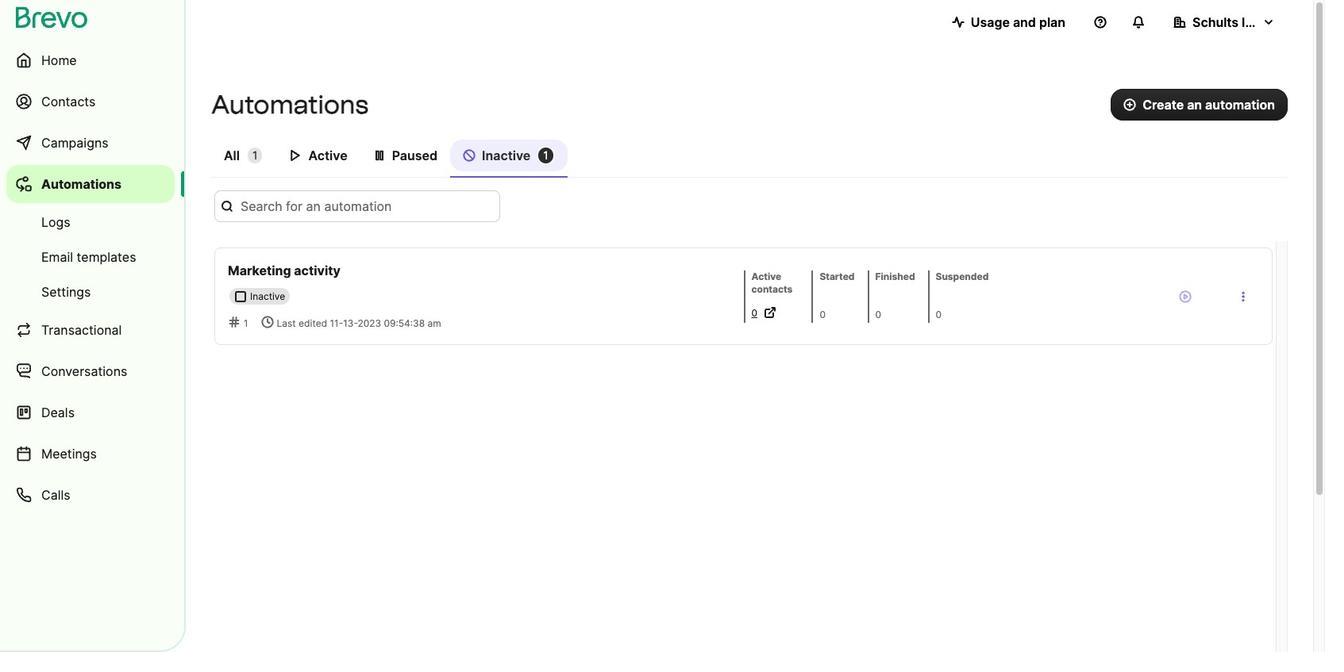 Task type: describe. For each thing, give the bounding box(es) containing it.
0 for started
[[820, 309, 826, 320]]

edited
[[299, 318, 327, 330]]

home link
[[6, 41, 175, 79]]

active for active
[[309, 148, 348, 164]]

last edited 11-13-2023 09:54:38 am
[[277, 318, 441, 330]]

tab list containing all
[[211, 140, 1288, 178]]

last
[[277, 318, 296, 330]]

calls link
[[6, 477, 175, 515]]

2 horizontal spatial 1
[[543, 149, 549, 162]]

dxrbf image
[[289, 149, 302, 162]]

usage and plan button
[[939, 6, 1079, 38]]

campaigns
[[41, 135, 109, 151]]

logs
[[41, 214, 70, 230]]

marketing
[[228, 263, 291, 279]]

campaigns link
[[6, 124, 175, 162]]

create an automation
[[1143, 97, 1276, 113]]

13-
[[343, 318, 358, 330]]

marketing activity
[[228, 263, 341, 279]]

marketing activity tab panel
[[211, 191, 1288, 653]]

2023
[[358, 318, 381, 330]]

0 vertical spatial inactive
[[482, 148, 531, 164]]

settings link
[[6, 276, 175, 308]]

0 inside 0 link
[[752, 307, 758, 319]]

automations link
[[6, 165, 175, 203]]

conversations link
[[6, 353, 175, 391]]

09:54:38
[[384, 318, 425, 330]]

usage
[[971, 14, 1010, 30]]

active for active contacts
[[752, 270, 782, 282]]

meetings link
[[6, 435, 175, 473]]

schults
[[1193, 14, 1239, 30]]

0 vertical spatial automations
[[211, 90, 369, 120]]

inactive inside "marketing activity" tab panel
[[250, 291, 285, 303]]

and
[[1013, 14, 1036, 30]]

contacts link
[[6, 83, 175, 121]]

conversations
[[41, 364, 127, 380]]

contacts
[[41, 94, 96, 110]]

0 horizontal spatial automations
[[41, 176, 122, 192]]

home
[[41, 52, 77, 68]]

dxrbf image for paused
[[373, 149, 386, 162]]

plan
[[1040, 14, 1066, 30]]

meetings
[[41, 446, 97, 462]]

all
[[224, 148, 240, 164]]



Task type: vqa. For each thing, say whether or not it's contained in the screenshot.
Conversations link
yes



Task type: locate. For each thing, give the bounding box(es) containing it.
1 horizontal spatial automations
[[211, 90, 369, 120]]

tab list
[[211, 140, 1288, 178]]

paused
[[392, 148, 438, 164]]

0 down suspended
[[936, 309, 942, 320]]

transactional link
[[6, 311, 175, 349]]

settings
[[41, 284, 91, 300]]

email templates
[[41, 249, 136, 265]]

active right dxrbf image
[[309, 148, 348, 164]]

automation
[[1206, 97, 1276, 113]]

0 horizontal spatial active
[[309, 148, 348, 164]]

1 horizontal spatial active
[[752, 270, 782, 282]]

1
[[253, 149, 258, 162], [543, 149, 549, 162], [244, 318, 248, 330]]

contacts
[[752, 283, 793, 295]]

active contacts
[[752, 270, 793, 295]]

an
[[1187, 97, 1203, 113]]

1 horizontal spatial 1
[[253, 149, 258, 162]]

0
[[752, 307, 758, 319], [820, 309, 826, 320], [876, 309, 882, 320], [936, 309, 942, 320]]

transactional
[[41, 322, 122, 338]]

0 link
[[752, 304, 777, 323]]

automations
[[211, 90, 369, 120], [41, 176, 122, 192]]

0 for suspended
[[936, 309, 942, 320]]

templates
[[77, 249, 136, 265]]

0 horizontal spatial dxrbf image
[[373, 149, 386, 162]]

calls
[[41, 488, 70, 504]]

dxrbf image inside 'paused' link
[[373, 149, 386, 162]]

inactive
[[482, 148, 531, 164], [250, 291, 285, 303]]

1 vertical spatial automations
[[41, 176, 122, 192]]

active inside "active contacts"
[[752, 270, 782, 282]]

active up contacts
[[752, 270, 782, 282]]

logs link
[[6, 206, 175, 238]]

paused link
[[360, 140, 450, 176]]

dxrbf image left paused
[[373, 149, 386, 162]]

email templates link
[[6, 241, 175, 273]]

deals link
[[6, 394, 175, 432]]

1 vertical spatial inactive
[[250, 291, 285, 303]]

create an automation button
[[1111, 89, 1288, 121]]

am
[[428, 318, 441, 330]]

2 dxrbf image from the left
[[463, 149, 476, 162]]

automations up logs link
[[41, 176, 122, 192]]

workflow-list-search-input search field
[[214, 191, 500, 222]]

left  c25ys image
[[234, 290, 247, 303]]

1 dxrbf image from the left
[[373, 149, 386, 162]]

suspended
[[936, 270, 989, 282]]

active
[[309, 148, 348, 164], [752, 270, 782, 282]]

activity
[[294, 263, 341, 279]]

dxrbf image
[[373, 149, 386, 162], [463, 149, 476, 162]]

active inside active link
[[309, 148, 348, 164]]

0 down started
[[820, 309, 826, 320]]

dxrbf image for inactive
[[463, 149, 476, 162]]

1 inside "marketing activity" tab panel
[[244, 318, 248, 330]]

automations up dxrbf image
[[211, 90, 369, 120]]

1 vertical spatial active
[[752, 270, 782, 282]]

dxrbf image right paused
[[463, 149, 476, 162]]

started
[[820, 270, 855, 282]]

0 vertical spatial active
[[309, 148, 348, 164]]

schults inc
[[1193, 14, 1261, 30]]

0 down finished
[[876, 309, 882, 320]]

usage and plan
[[971, 14, 1066, 30]]

active link
[[277, 140, 360, 176]]

0 horizontal spatial 1
[[244, 318, 248, 330]]

1 horizontal spatial inactive
[[482, 148, 531, 164]]

schults inc button
[[1161, 6, 1288, 38]]

email
[[41, 249, 73, 265]]

11-
[[330, 318, 343, 330]]

inc
[[1242, 14, 1261, 30]]

1 horizontal spatial dxrbf image
[[463, 149, 476, 162]]

0 for finished
[[876, 309, 882, 320]]

create
[[1143, 97, 1184, 113]]

0 horizontal spatial inactive
[[250, 291, 285, 303]]

0 down contacts
[[752, 307, 758, 319]]

deals
[[41, 405, 75, 421]]

finished
[[876, 270, 915, 282]]



